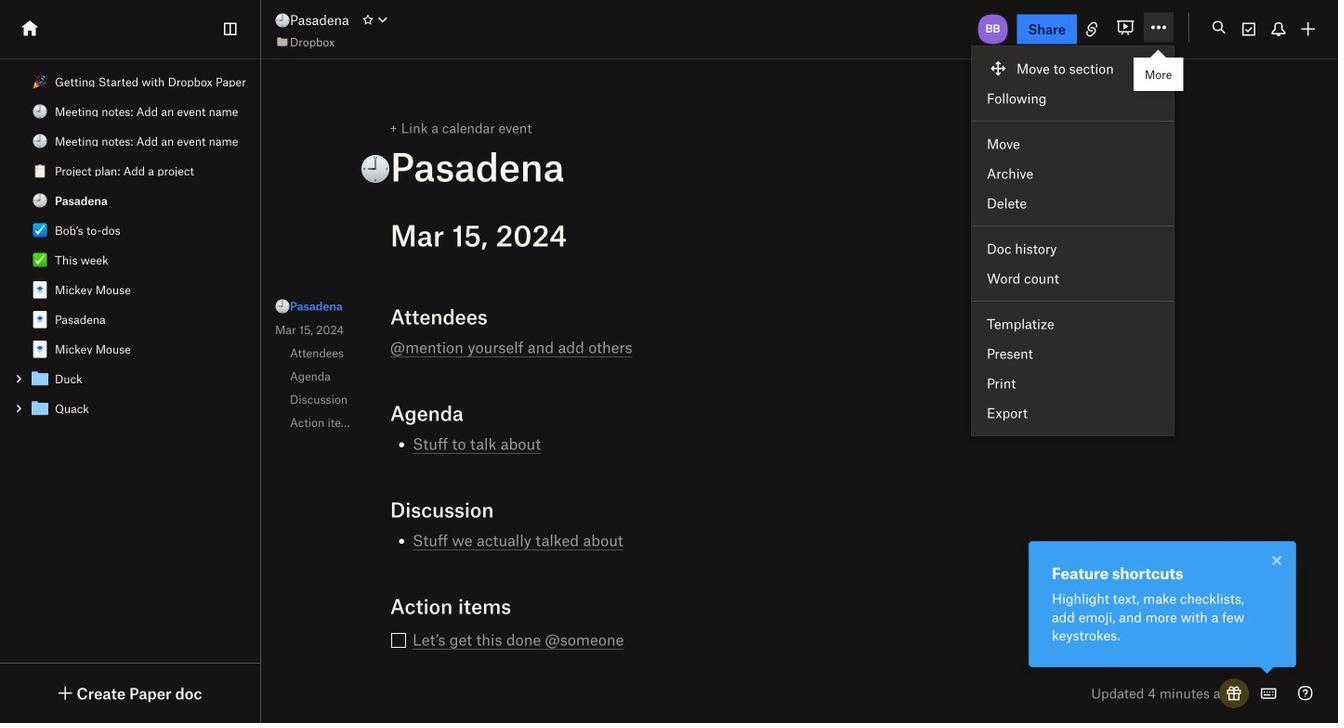 Task type: locate. For each thing, give the bounding box(es) containing it.
menu item
[[972, 54, 1174, 84]]

heading
[[361, 143, 1050, 190]]

party popper image
[[33, 74, 47, 89]]

/ contents list
[[0, 67, 260, 424]]

1 nine o'clock image from the top
[[33, 104, 47, 119]]

template content image
[[29, 279, 51, 301], [29, 309, 51, 331]]

0 vertical spatial template content image
[[29, 279, 51, 301]]

navigation
[[256, 276, 376, 454]]

0 vertical spatial nine o'clock image
[[33, 104, 47, 119]]

nine o'clock image down clipboard image on the top of the page
[[33, 193, 47, 208]]

2 list item from the top
[[0, 394, 260, 424]]

template content image down check mark button icon
[[29, 279, 51, 301]]

1 vertical spatial nine o'clock image
[[33, 193, 47, 208]]

close image
[[1266, 550, 1288, 573]]

template content image up template content icon
[[29, 309, 51, 331]]

1 vertical spatial template content image
[[29, 309, 51, 331]]

clipboard image
[[33, 164, 47, 178]]

1 vertical spatial nine o'clock image
[[33, 134, 47, 149]]

nine o'clock image
[[275, 13, 290, 28], [33, 134, 47, 149], [275, 299, 290, 314]]

list item
[[0, 364, 260, 394], [0, 394, 260, 424]]

menu
[[972, 46, 1174, 436]]

nine o'clock image down party popper icon
[[33, 104, 47, 119]]

nine o'clock image
[[33, 104, 47, 119], [33, 193, 47, 208]]



Task type: vqa. For each thing, say whether or not it's contained in the screenshot.
to within the Drop files here to upload, or use the 'Upload' button
no



Task type: describe. For each thing, give the bounding box(es) containing it.
2 template content image from the top
[[29, 309, 51, 331]]

2 vertical spatial nine o'clock image
[[275, 299, 290, 314]]

1 list item from the top
[[0, 364, 260, 394]]

1 template content image from the top
[[29, 279, 51, 301]]

overlay image
[[1266, 550, 1288, 573]]

2 nine o'clock image from the top
[[33, 193, 47, 208]]

template content image
[[29, 338, 51, 361]]

0 vertical spatial nine o'clock image
[[275, 13, 290, 28]]

check box with check image
[[33, 223, 47, 238]]

check mark button image
[[33, 253, 47, 268]]



